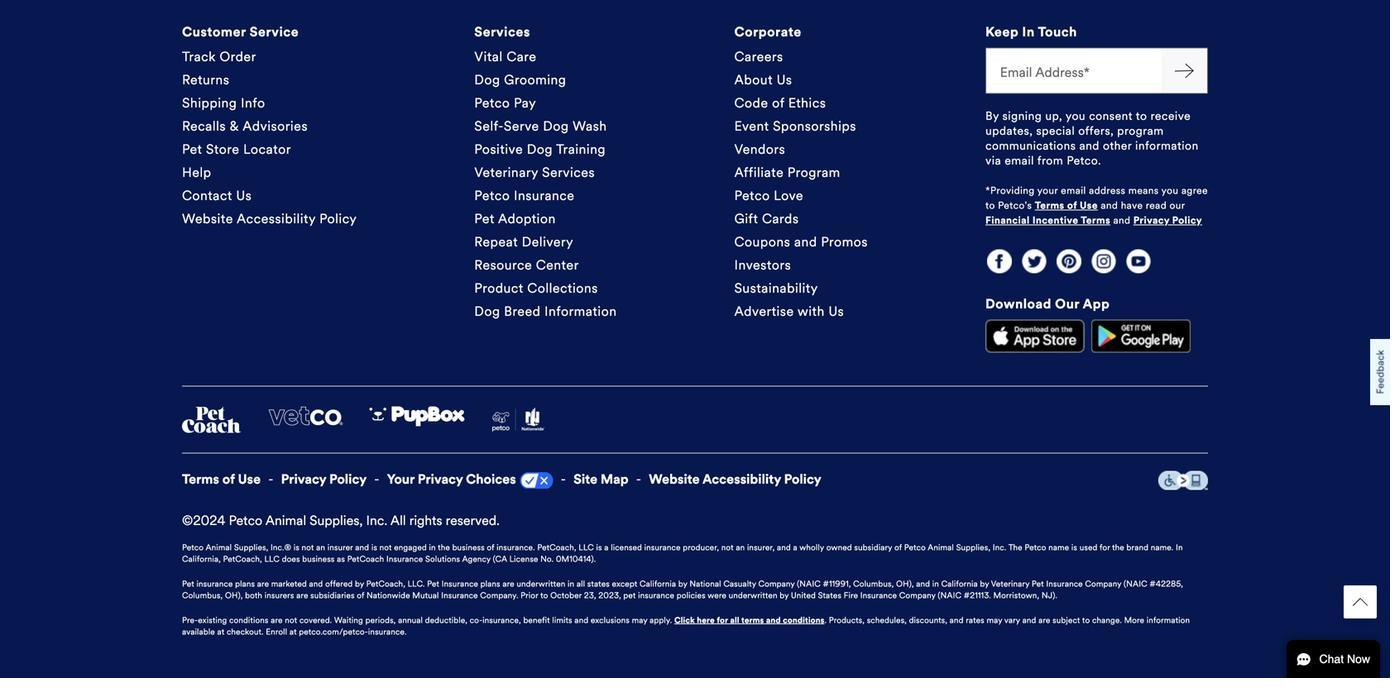 Task type: describe. For each thing, give the bounding box(es) containing it.
communications
[[986, 139, 1076, 153]]

0 horizontal spatial animal
[[206, 543, 232, 553]]

order
[[220, 48, 256, 65]]

1 horizontal spatial company
[[899, 591, 936, 601]]

california,
[[182, 554, 221, 565]]

vendors link
[[734, 141, 785, 158]]

annual
[[398, 616, 423, 626]]

0 horizontal spatial supplies,
[[234, 543, 268, 553]]

center
[[536, 257, 579, 273]]

all inside the pet insurance plans are marketed and offered by petcoach, llc. pet insurance plans are underwritten in all states except california by national casualty company (naic #11991, columbus, oh), and in california by veterinary pet insurance company (naic #42285, columbus, oh), both insurers are subsidiaries of nationwide mutual insurance company. prior to october 23, 2023, pet insurance policies were underwritten by united states fire insurance company (naic #21113. morristown, nj).
[[577, 579, 585, 590]]

by right offered
[[355, 579, 364, 590]]

advertise
[[734, 303, 794, 320]]

agree
[[1182, 184, 1208, 197]]

by left united
[[780, 591, 789, 601]]

to inside by signing up, you consent to receive updates, special offers, program communications and other information via email from petco.
[[1136, 109, 1147, 123]]

not up enroll
[[285, 616, 297, 626]]

dog breed information link
[[474, 303, 617, 320]]

1 an from the left
[[316, 543, 325, 553]]

veterinary inside services vital care dog grooming petco pay self-serve dog wash positive dog training veterinary services petco insurance pet adoption repeat delivery resource center product collections dog breed information
[[474, 164, 538, 181]]

to inside . products, schedules, discounts, and rates may vary and are subject to change. more information available at checkout. enroll at petco.com/petco-insurance.
[[1082, 616, 1090, 626]]

code
[[734, 95, 768, 111]]

dog up positive dog training link
[[543, 118, 569, 134]]

0 horizontal spatial use
[[238, 471, 261, 488]]

to inside *providing your email address means you agree to
[[986, 199, 995, 212]]

petco's terms of use and have read our financial incentive terms and privacy policy
[[986, 199, 1202, 227]]

name
[[1049, 543, 1069, 553]]

© 2024 petco animal supplies, inc. all rights reserved.
[[182, 513, 500, 529]]

petco up the self-
[[474, 95, 510, 111]]

insurance down agency
[[442, 579, 478, 590]]

signing
[[1003, 109, 1042, 123]]

of up 2024
[[222, 471, 235, 488]]

co-
[[470, 616, 483, 626]]

1 horizontal spatial supplies,
[[310, 513, 363, 529]]

track order link
[[182, 48, 256, 65]]

insurance. inside . products, schedules, discounts, and rates may vary and are subject to change. more information available at checkout. enroll at petco.com/petco-insurance.
[[368, 627, 407, 638]]

terms of use
[[182, 471, 261, 488]]

read
[[1146, 199, 1167, 212]]

offered
[[325, 579, 353, 590]]

0 vertical spatial in
[[1022, 24, 1035, 40]]

insurers
[[265, 591, 294, 601]]

0 vertical spatial terms
[[1035, 199, 1065, 212]]

contact
[[182, 187, 232, 204]]

1 vertical spatial underwritten
[[729, 591, 778, 601]]

download our app
[[986, 296, 1110, 312]]

website accessibility policy
[[649, 471, 821, 488]]

insurance inside petco animal supplies, inc.® is not an insurer and is not engaged in the business of insurance. petcoach, llc is a licensed insurance producer, not an insurer, and a wholly owned subsidiary of petco animal supplies, inc. the petco name is used for the brand name. in california, petcoach, llc does business as petcoach insurance solutions agency (ca license no. 0m10414).
[[644, 543, 681, 553]]

product
[[474, 280, 524, 297]]

1 may from the left
[[632, 616, 648, 626]]

may inside . products, schedules, discounts, and rates may vary and are subject to change. more information available at checkout. enroll at petco.com/petco-insurance.
[[987, 616, 1002, 626]]

have
[[1121, 199, 1143, 212]]

brand
[[1127, 543, 1149, 553]]

are up company.
[[503, 579, 514, 590]]

both
[[245, 591, 262, 601]]

keep in touch
[[986, 24, 1077, 40]]

no.
[[541, 554, 554, 565]]

service
[[250, 24, 299, 40]]

waiting
[[334, 616, 363, 626]]

2 vertical spatial insurance
[[638, 591, 674, 601]]

petco inside the corporate careers about us code of ethics event sponsorships vendors affiliate program petco love gift cards coupons and promos investors sustainability advertise with us
[[734, 187, 770, 204]]

special
[[1036, 124, 1075, 138]]

product collections link
[[474, 280, 598, 297]]

insurer
[[327, 543, 353, 553]]

1 vertical spatial for
[[717, 616, 728, 626]]

2 plans from the left
[[480, 579, 500, 590]]

from
[[1038, 153, 1063, 168]]

are up enroll
[[271, 616, 283, 626]]

delivery
[[522, 234, 573, 250]]

pet down california,
[[182, 579, 194, 590]]

financial incentive terms link
[[986, 214, 1111, 227]]

styled arrow button link
[[1344, 586, 1377, 619]]

license
[[509, 554, 538, 565]]

inc. inside petco animal supplies, inc.® is not an insurer and is not engaged in the business of insurance. petcoach, llc is a licensed insurance producer, not an insurer, and a wholly owned subsidiary of petco animal supplies, inc. the petco name is used for the brand name. in california, petcoach, llc does business as petcoach insurance solutions agency (ca license no. 0m10414).
[[993, 543, 1007, 553]]

here
[[697, 616, 715, 626]]

insurance up schedules,
[[860, 591, 897, 601]]

1 horizontal spatial oh),
[[896, 579, 914, 590]]

nationwide
[[367, 591, 410, 601]]

scroll to top image
[[1353, 595, 1368, 610]]

2 horizontal spatial in
[[932, 579, 939, 590]]

insurance. inside petco animal supplies, inc.® is not an insurer and is not engaged in the business of insurance. petcoach, llc is a licensed insurance producer, not an insurer, and a wholly owned subsidiary of petco animal supplies, inc. the petco name is used for the brand name. in california, petcoach, llc does business as petcoach insurance solutions agency (ca license no. 0m10414).
[[497, 543, 535, 553]]

gift
[[734, 211, 758, 227]]

subject
[[1053, 616, 1080, 626]]

not right inc.®
[[302, 543, 314, 553]]

us inside customer service track order returns shipping info recalls & advisories pet store locator help contact us website accessibility policy
[[236, 187, 252, 204]]

petco up pet adoption link
[[474, 187, 510, 204]]

keep
[[986, 24, 1019, 40]]

.
[[825, 616, 827, 626]]

updates,
[[986, 124, 1033, 138]]

4 is from the left
[[1072, 543, 1077, 553]]

of up (ca
[[487, 543, 494, 553]]

apply.
[[650, 616, 672, 626]]

name.
[[1151, 543, 1174, 553]]

morristown,
[[993, 591, 1039, 601]]

0 horizontal spatial company
[[758, 579, 795, 590]]

petco pay link
[[474, 95, 536, 111]]

in inside petco animal supplies, inc.® is not an insurer and is not engaged in the business of insurance. petcoach, llc is a licensed insurance producer, not an insurer, and a wholly owned subsidiary of petco animal supplies, inc. the petco name is used for the brand name. in california, petcoach, llc does business as petcoach insurance solutions agency (ca license no. 0m10414).
[[429, 543, 436, 553]]

1 a from the left
[[604, 543, 609, 553]]

by signing up, you consent to receive updates, special offers, program communications and other information via email from petco.
[[986, 109, 1199, 168]]

by up #21113.
[[980, 579, 989, 590]]

periods,
[[365, 616, 396, 626]]

not up petcoach
[[380, 543, 392, 553]]

1 horizontal spatial privacy policy link
[[1134, 214, 1202, 227]]

1 california from the left
[[640, 579, 676, 590]]

returns link
[[182, 72, 230, 88]]

and down have
[[1113, 214, 1131, 227]]

1 vertical spatial terms
[[1081, 214, 1111, 227]]

subsidiaries
[[310, 591, 355, 601]]

0 horizontal spatial privacy
[[281, 471, 326, 488]]

offers,
[[1078, 124, 1114, 138]]

policy inside customer service track order returns shipping info recalls & advisories pet store locator help contact us website accessibility policy
[[319, 211, 357, 227]]

your
[[387, 471, 415, 488]]

program
[[1117, 124, 1164, 138]]

pet up nj).
[[1032, 579, 1044, 590]]

arrow right 12 button
[[1162, 48, 1208, 94]]

insurance up deductible,
[[441, 591, 478, 601]]

national
[[690, 579, 721, 590]]

2 a from the left
[[793, 543, 798, 553]]

address
[[1089, 184, 1126, 197]]

#21113.
[[964, 591, 991, 601]]

you inside *providing your email address means you agree to
[[1162, 184, 1179, 197]]

contact us link
[[182, 187, 252, 204]]

pet inside services vital care dog grooming petco pay self-serve dog wash positive dog training veterinary services petco insurance pet adoption repeat delivery resource center product collections dog breed information
[[474, 211, 495, 227]]

2 conditions from the left
[[783, 616, 825, 626]]

1 plans from the left
[[235, 579, 255, 590]]

self-
[[474, 118, 504, 134]]

email inside *providing your email address means you agree to
[[1061, 184, 1086, 197]]

october
[[550, 591, 582, 601]]

shipping
[[182, 95, 237, 111]]

1 horizontal spatial terms of use link
[[1035, 199, 1098, 212]]

0 vertical spatial petcoach,
[[537, 543, 576, 553]]

ethics
[[788, 95, 826, 111]]

1 vertical spatial columbus,
[[182, 591, 223, 601]]

exclusions
[[591, 616, 630, 626]]

dog down product
[[474, 303, 500, 320]]

1 the from the left
[[438, 543, 450, 553]]

app
[[1083, 296, 1110, 312]]

map
[[601, 471, 629, 488]]

privacy policy
[[281, 471, 367, 488]]

of inside the pet insurance plans are marketed and offered by petcoach, llc. pet insurance plans are underwritten in all states except california by national casualty company (naic #11991, columbus, oh), and in california by veterinary pet insurance company (naic #42285, columbus, oh), both insurers are subsidiaries of nationwide mutual insurance company. prior to october 23, 2023, pet insurance policies were underwritten by united states fire insurance company (naic #21113. morristown, nj).
[[357, 591, 364, 601]]

submit email address image
[[1175, 61, 1195, 81]]

2 horizontal spatial supplies,
[[956, 543, 991, 553]]

information
[[544, 303, 617, 320]]

your privacy choices
[[387, 471, 516, 488]]

0 vertical spatial services
[[474, 24, 530, 40]]

petco insurance link
[[474, 187, 575, 204]]

2 is from the left
[[371, 543, 377, 553]]

policy inside "petco's terms of use and have read our financial incentive terms and privacy policy"
[[1172, 214, 1202, 227]]

1 horizontal spatial in
[[568, 579, 574, 590]]

and right the terms
[[766, 616, 781, 626]]

and down address
[[1101, 199, 1118, 212]]

1 horizontal spatial columbus,
[[853, 579, 894, 590]]

promos
[[821, 234, 868, 250]]

2 horizontal spatial company
[[1085, 579, 1122, 590]]

wash
[[573, 118, 607, 134]]

about us link
[[734, 72, 792, 88]]

0 horizontal spatial website accessibility policy link
[[182, 211, 357, 227]]

petco animal supplies, inc.® is not an insurer and is not engaged in the business of insurance. petcoach, llc is a licensed insurance producer, not an insurer, and a wholly owned subsidiary of petco animal supplies, inc. the petco name is used for the brand name. in california, petcoach, llc does business as petcoach insurance solutions agency (ca license no. 0m10414).
[[182, 543, 1183, 565]]

training
[[556, 141, 606, 158]]

positive
[[474, 141, 523, 158]]

sustainability link
[[734, 280, 818, 297]]

0 horizontal spatial underwritten
[[517, 579, 566, 590]]



Task type: vqa. For each thing, say whether or not it's contained in the screenshot.
#42285,
yes



Task type: locate. For each thing, give the bounding box(es) containing it.
0 horizontal spatial may
[[632, 616, 648, 626]]

oh), left both
[[225, 591, 243, 601]]

is left licensed at the bottom left of page
[[596, 543, 602, 553]]

resource
[[474, 257, 532, 273]]

vary
[[1004, 616, 1020, 626]]

2 an from the left
[[736, 543, 745, 553]]

pet up the mutual
[[427, 579, 439, 590]]

about
[[734, 72, 773, 88]]

1 vertical spatial services
[[542, 164, 595, 181]]

1 horizontal spatial business
[[452, 543, 485, 553]]

1 vertical spatial use
[[238, 471, 261, 488]]

to up program
[[1136, 109, 1147, 123]]

insurance inside services vital care dog grooming petco pay self-serve dog wash positive dog training veterinary services petco insurance pet adoption repeat delivery resource center product collections dog breed information
[[514, 187, 575, 204]]

privacy policy link down our
[[1134, 214, 1202, 227]]

insurance down california,
[[196, 579, 233, 590]]

choices
[[466, 471, 516, 488]]

animal right subsidiary
[[928, 543, 954, 553]]

insurance right licensed at the bottom left of page
[[644, 543, 681, 553]]

petcoach, up both
[[223, 554, 262, 565]]

*providing
[[986, 184, 1035, 197]]

1 vertical spatial in
[[1176, 543, 1183, 553]]

and right limits
[[575, 616, 588, 626]]

1 vertical spatial inc.
[[993, 543, 1007, 553]]

1 conditions from the left
[[229, 616, 269, 626]]

returns
[[182, 72, 230, 88]]

to
[[1136, 109, 1147, 123], [986, 199, 995, 212], [540, 591, 548, 601], [1082, 616, 1090, 626]]

information
[[1135, 139, 1199, 153], [1147, 616, 1190, 626]]

all left the terms
[[730, 616, 739, 626]]

insurer,
[[747, 543, 775, 553]]

and up petco.
[[1079, 139, 1100, 153]]

plans up both
[[235, 579, 255, 590]]

website accessibility policy link up insurer, at the bottom right of the page
[[649, 471, 821, 488]]

dog down vital
[[474, 72, 500, 88]]

0 horizontal spatial business
[[302, 554, 335, 565]]

0 vertical spatial you
[[1066, 109, 1086, 123]]

sustainability
[[734, 280, 818, 297]]

0m10414).
[[556, 554, 596, 565]]

pet store locator link
[[182, 141, 291, 158]]

1 vertical spatial business
[[302, 554, 335, 565]]

1 horizontal spatial underwritten
[[729, 591, 778, 601]]

0 vertical spatial terms of use link
[[1035, 199, 1098, 212]]

0 horizontal spatial in
[[429, 543, 436, 553]]

2023,
[[599, 591, 621, 601]]

2 horizontal spatial us
[[829, 303, 844, 320]]

states
[[587, 579, 610, 590]]

pet
[[623, 591, 636, 601]]

your privacy choices button
[[387, 471, 516, 488]]

financial
[[986, 214, 1030, 227]]

supplies, up "insurer"
[[310, 513, 363, 529]]

0 horizontal spatial (naic
[[797, 579, 821, 590]]

deductible,
[[425, 616, 468, 626]]

positive dog training link
[[474, 141, 606, 158]]

by
[[355, 579, 364, 590], [678, 579, 687, 590], [980, 579, 989, 590], [780, 591, 789, 601]]

limits
[[552, 616, 572, 626]]

website inside customer service track order returns shipping info recalls & advisories pet store locator help contact us website accessibility policy
[[182, 211, 233, 227]]

of inside the corporate careers about us code of ethics event sponsorships vendors affiliate program petco love gift cards coupons and promos investors sustainability advertise with us
[[772, 95, 785, 111]]

1 horizontal spatial a
[[793, 543, 798, 553]]

0 horizontal spatial for
[[717, 616, 728, 626]]

you inside by signing up, you consent to receive updates, special offers, program communications and other information via email from petco.
[[1066, 109, 1086, 123]]

services up the vital care link
[[474, 24, 530, 40]]

insurance inside petco animal supplies, inc.® is not an insurer and is not engaged in the business of insurance. petcoach, llc is a licensed insurance producer, not an insurer, and a wholly owned subsidiary of petco animal supplies, inc. the petco name is used for the brand name. in california, petcoach, llc does business as petcoach insurance solutions agency (ca license no. 0m10414).
[[386, 554, 423, 565]]

and right vary
[[1022, 616, 1036, 626]]

0 horizontal spatial oh),
[[225, 591, 243, 601]]

0 vertical spatial website accessibility policy link
[[182, 211, 357, 227]]

means
[[1129, 184, 1159, 197]]

website accessibility policy link down contact us link
[[182, 211, 357, 227]]

0 vertical spatial oh),
[[896, 579, 914, 590]]

0 horizontal spatial us
[[236, 187, 252, 204]]

1 horizontal spatial california
[[941, 579, 978, 590]]

are inside . products, schedules, discounts, and rates may vary and are subject to change. more information available at checkout. enroll at petco.com/petco-insurance.
[[1039, 616, 1051, 626]]

all
[[390, 513, 406, 529]]

1 horizontal spatial website
[[649, 471, 700, 488]]

nj).
[[1042, 591, 1058, 601]]

inc.®
[[271, 543, 291, 553]]

of inside "petco's terms of use and have read our financial incentive terms and privacy policy"
[[1067, 199, 1077, 212]]

pet up repeat
[[474, 211, 495, 227]]

0 horizontal spatial email
[[1005, 153, 1034, 168]]

for right used
[[1100, 543, 1110, 553]]

of
[[772, 95, 785, 111], [1067, 199, 1077, 212], [222, 471, 235, 488], [487, 543, 494, 553], [895, 543, 902, 553], [357, 591, 364, 601]]

not right producer,
[[721, 543, 734, 553]]

1 vertical spatial insurance.
[[368, 627, 407, 638]]

#11991,
[[823, 579, 851, 590]]

customer
[[182, 24, 246, 40]]

terms down *providing your email address means you agree to at the top
[[1081, 214, 1111, 227]]

of right code
[[772, 95, 785, 111]]

mutual
[[412, 591, 439, 601]]

1 is from the left
[[294, 543, 299, 553]]

you up our
[[1162, 184, 1179, 197]]

animal up inc.®
[[265, 513, 306, 529]]

and right insurer, at the bottom right of the page
[[777, 543, 791, 553]]

(naic up united
[[797, 579, 821, 590]]

1 horizontal spatial insurance.
[[497, 543, 535, 553]]

1 at from the left
[[217, 627, 224, 638]]

1 horizontal spatial us
[[777, 72, 792, 88]]

a left licensed at the bottom left of page
[[604, 543, 609, 553]]

1 horizontal spatial email
[[1061, 184, 1086, 197]]

website right the map
[[649, 471, 700, 488]]

1 horizontal spatial for
[[1100, 543, 1110, 553]]

0 vertical spatial underwritten
[[517, 579, 566, 590]]

email inside by signing up, you consent to receive updates, special offers, program communications and other information via email from petco.
[[1005, 153, 1034, 168]]

2 horizontal spatial animal
[[928, 543, 954, 553]]

1 vertical spatial petcoach,
[[223, 554, 262, 565]]

1 horizontal spatial use
[[1080, 199, 1098, 212]]

grooming
[[504, 72, 566, 88]]

company up change.
[[1085, 579, 1122, 590]]

accessibility up insurer, at the bottom right of the page
[[703, 471, 781, 488]]

sponsorships
[[773, 118, 856, 134]]

change.
[[1092, 616, 1122, 626]]

site map
[[574, 471, 629, 488]]

website down the contact
[[182, 211, 233, 227]]

wholly
[[800, 543, 824, 553]]

privacy down read
[[1134, 214, 1170, 227]]

1 horizontal spatial animal
[[265, 513, 306, 529]]

1 horizontal spatial terms
[[1035, 199, 1065, 212]]

underwritten down casualty
[[729, 591, 778, 601]]

0 vertical spatial veterinary
[[474, 164, 538, 181]]

2 vertical spatial terms
[[182, 471, 219, 488]]

at down "existing"
[[217, 627, 224, 638]]

use inside "petco's terms of use and have read our financial incentive terms and privacy policy"
[[1080, 199, 1098, 212]]

accessibility inside customer service track order returns shipping info recalls & advisories pet store locator help contact us website accessibility policy
[[237, 211, 316, 227]]

site map link
[[574, 471, 629, 488]]

veterinary down positive
[[474, 164, 538, 181]]

are left subject
[[1039, 616, 1051, 626]]

0 horizontal spatial plans
[[235, 579, 255, 590]]

information for more
[[1147, 616, 1190, 626]]

2 may from the left
[[987, 616, 1002, 626]]

in right name.
[[1176, 543, 1183, 553]]

available
[[182, 627, 215, 638]]

0 horizontal spatial an
[[316, 543, 325, 553]]

covered.
[[299, 616, 332, 626]]

0 vertical spatial business
[[452, 543, 485, 553]]

0 vertical spatial for
[[1100, 543, 1110, 553]]

2 horizontal spatial petcoach,
[[537, 543, 576, 553]]

of up incentive
[[1067, 199, 1077, 212]]

are up both
[[257, 579, 269, 590]]

petcoach, inside the pet insurance plans are marketed and offered by petcoach, llc. pet insurance plans are underwritten in all states except california by national casualty company (naic #11991, columbus, oh), and in california by veterinary pet insurance company (naic #42285, columbus, oh), both insurers are subsidiaries of nationwide mutual insurance company. prior to october 23, 2023, pet insurance policies were underwritten by united states fire insurance company (naic #21113. morristown, nj).
[[366, 579, 405, 590]]

animal up california,
[[206, 543, 232, 553]]

23,
[[584, 591, 596, 601]]

0 horizontal spatial terms
[[182, 471, 219, 488]]

in
[[429, 543, 436, 553], [568, 579, 574, 590], [932, 579, 939, 590]]

help link
[[182, 164, 211, 181]]

email right the your
[[1061, 184, 1086, 197]]

information inside . products, schedules, discounts, and rates may vary and are subject to change. more information available at checkout. enroll at petco.com/petco-insurance.
[[1147, 616, 1190, 626]]

in right keep
[[1022, 24, 1035, 40]]

1 horizontal spatial conditions
[[783, 616, 825, 626]]

petco right 'the'
[[1025, 543, 1046, 553]]

petco right 2024
[[229, 513, 262, 529]]

terms up 2024
[[182, 471, 219, 488]]

2 california from the left
[[941, 579, 978, 590]]

to up financial
[[986, 199, 995, 212]]

(naic left #21113.
[[938, 591, 962, 601]]

0 horizontal spatial privacy policy link
[[281, 471, 367, 488]]

&
[[230, 118, 239, 134]]

privacy right your
[[418, 471, 463, 488]]

0 vertical spatial columbus,
[[853, 579, 894, 590]]

1 horizontal spatial petcoach,
[[366, 579, 405, 590]]

your privacy choices icon image
[[520, 473, 553, 489]]

privacy inside "petco's terms of use and have read our financial incentive terms and privacy policy"
[[1134, 214, 1170, 227]]

terms
[[1035, 199, 1065, 212], [1081, 214, 1111, 227], [182, 471, 219, 488]]

privacy up © 2024 petco animal supplies, inc. all rights reserved.
[[281, 471, 326, 488]]

1 horizontal spatial the
[[1112, 543, 1124, 553]]

insurance up nj).
[[1046, 579, 1083, 590]]

of up waiting
[[357, 591, 364, 601]]

careers link
[[734, 48, 783, 65]]

2 at from the left
[[290, 627, 297, 638]]

(ca
[[493, 554, 507, 565]]

with
[[798, 303, 825, 320]]

use down address
[[1080, 199, 1098, 212]]

0 vertical spatial all
[[577, 579, 585, 590]]

and inside the corporate careers about us code of ethics event sponsorships vendors affiliate program petco love gift cards coupons and promos investors sustainability advertise with us
[[794, 234, 817, 250]]

llc down inc.®
[[264, 554, 280, 565]]

in inside petco animal supplies, inc.® is not an insurer and is not engaged in the business of insurance. petcoach, llc is a licensed insurance producer, not an insurer, and a wholly owned subsidiary of petco animal supplies, inc. the petco name is used for the brand name. in california, petcoach, llc does business as petcoach insurance solutions agency (ca license no. 0m10414).
[[1176, 543, 1183, 553]]

insurance down the engaged
[[386, 554, 423, 565]]

©
[[182, 513, 193, 529]]

1 vertical spatial information
[[1147, 616, 1190, 626]]

us up the code of ethics link
[[777, 72, 792, 88]]

(naic
[[797, 579, 821, 590], [1124, 579, 1148, 590], [938, 591, 962, 601]]

and left 'rates'
[[950, 616, 964, 626]]

email
[[1005, 153, 1034, 168], [1061, 184, 1086, 197]]

download
[[986, 296, 1052, 312]]

1 vertical spatial oh),
[[225, 591, 243, 601]]

0 vertical spatial insurance.
[[497, 543, 535, 553]]

are
[[257, 579, 269, 590], [503, 579, 514, 590], [296, 591, 308, 601], [271, 616, 283, 626], [1039, 616, 1051, 626]]

0 vertical spatial llc
[[579, 543, 594, 553]]

. products, schedules, discounts, and rates may vary and are subject to change. more information available at checkout. enroll at petco.com/petco-insurance.
[[182, 616, 1190, 638]]

terms
[[741, 616, 764, 626]]

repeat delivery link
[[474, 234, 573, 250]]

0 horizontal spatial veterinary
[[474, 164, 538, 181]]

and down cards
[[794, 234, 817, 250]]

information right more at bottom
[[1147, 616, 1190, 626]]

plans up company.
[[480, 579, 500, 590]]

0 horizontal spatial you
[[1066, 109, 1086, 123]]

are down marketed
[[296, 591, 308, 601]]

*providing your email address means you agree to
[[986, 184, 1208, 212]]

casualty
[[724, 579, 756, 590]]

0 horizontal spatial petcoach,
[[223, 554, 262, 565]]

1 vertical spatial terms of use link
[[182, 471, 261, 488]]

1 vertical spatial website accessibility policy link
[[649, 471, 821, 488]]

other
[[1103, 139, 1132, 153]]

marketed
[[271, 579, 307, 590]]

you right up,
[[1066, 109, 1086, 123]]

schedules,
[[867, 616, 907, 626]]

llc up 0m10414).
[[579, 543, 594, 553]]

at right enroll
[[290, 627, 297, 638]]

columbus, up "existing"
[[182, 591, 223, 601]]

and up discounts,
[[916, 579, 930, 590]]

0 vertical spatial information
[[1135, 139, 1199, 153]]

is up petcoach
[[371, 543, 377, 553]]

0 horizontal spatial insurance.
[[368, 627, 407, 638]]

breed
[[504, 303, 541, 320]]

0 vertical spatial privacy policy link
[[1134, 214, 1202, 227]]

1 horizontal spatial (naic
[[938, 591, 962, 601]]

help
[[182, 164, 211, 181]]

1 horizontal spatial in
[[1176, 543, 1183, 553]]

0 horizontal spatial columbus,
[[182, 591, 223, 601]]

0 horizontal spatial website
[[182, 211, 233, 227]]

terms up financial incentive terms link
[[1035, 199, 1065, 212]]

3 is from the left
[[596, 543, 602, 553]]

veterinary inside the pet insurance plans are marketed and offered by petcoach, llc. pet insurance plans are underwritten in all states except california by national casualty company (naic #11991, columbus, oh), and in california by veterinary pet insurance company (naic #42285, columbus, oh), both insurers are subsidiaries of nationwide mutual insurance company. prior to october 23, 2023, pet insurance policies were underwritten by united states fire insurance company (naic #21113. morristown, nj).
[[991, 579, 1030, 590]]

company up united
[[758, 579, 795, 590]]

to inside the pet insurance plans are marketed and offered by petcoach, llc. pet insurance plans are underwritten in all states except california by national casualty company (naic #11991, columbus, oh), and in california by veterinary pet insurance company (naic #42285, columbus, oh), both insurers are subsidiaries of nationwide mutual insurance company. prior to october 23, 2023, pet insurance policies were underwritten by united states fire insurance company (naic #21113. morristown, nj).
[[540, 591, 548, 601]]

1 horizontal spatial accessibility
[[703, 471, 781, 488]]

1 horizontal spatial privacy
[[418, 471, 463, 488]]

and inside by signing up, you consent to receive updates, special offers, program communications and other information via email from petco.
[[1079, 139, 1100, 153]]

the up solutions
[[438, 543, 450, 553]]

resource center link
[[474, 257, 579, 273]]

consent
[[1089, 109, 1133, 123]]

licensed
[[611, 543, 642, 553]]

oh), up schedules,
[[896, 579, 914, 590]]

conditions
[[229, 616, 269, 626], [783, 616, 825, 626]]

may left vary
[[987, 616, 1002, 626]]

0 horizontal spatial in
[[1022, 24, 1035, 40]]

petco
[[474, 95, 510, 111], [474, 187, 510, 204], [734, 187, 770, 204], [229, 513, 262, 529], [182, 543, 204, 553], [904, 543, 926, 553], [1025, 543, 1046, 553]]

None email field
[[986, 48, 1162, 94]]

1 horizontal spatial llc
[[579, 543, 594, 553]]

1 horizontal spatial website accessibility policy link
[[649, 471, 821, 488]]

company up discounts,
[[899, 591, 936, 601]]

insurance,
[[483, 616, 521, 626]]

use left privacy policy at the bottom
[[238, 471, 261, 488]]

0 horizontal spatial inc.
[[366, 513, 387, 529]]

1 vertical spatial llc
[[264, 554, 280, 565]]

agency
[[462, 554, 491, 565]]

0 vertical spatial email
[[1005, 153, 1034, 168]]

2 horizontal spatial (naic
[[1124, 579, 1148, 590]]

2 horizontal spatial privacy
[[1134, 214, 1170, 227]]

supplies, left inc.®
[[234, 543, 268, 553]]

engaged
[[394, 543, 427, 553]]

0 horizontal spatial conditions
[[229, 616, 269, 626]]

checkout.
[[227, 627, 264, 638]]

pet inside customer service track order returns shipping info recalls & advisories pet store locator help contact us website accessibility policy
[[182, 141, 202, 158]]

in up discounts,
[[932, 579, 939, 590]]

owned
[[826, 543, 852, 553]]

1 vertical spatial insurance
[[196, 579, 233, 590]]

0 horizontal spatial accessibility
[[237, 211, 316, 227]]

gift cards link
[[734, 211, 799, 227]]

for inside petco animal supplies, inc.® is not an insurer and is not engaged in the business of insurance. petcoach, llc is a licensed insurance producer, not an insurer, and a wholly owned subsidiary of petco animal supplies, inc. the petco name is used for the brand name. in california, petcoach, llc does business as petcoach insurance solutions agency (ca license no. 0m10414).
[[1100, 543, 1110, 553]]

inc. left 'the'
[[993, 543, 1007, 553]]

dog down self-serve dog wash link on the left of the page
[[527, 141, 553, 158]]

corporate
[[734, 24, 802, 40]]

policy
[[319, 211, 357, 227], [1172, 214, 1202, 227], [329, 471, 367, 488], [784, 471, 821, 488]]

of right subsidiary
[[895, 543, 902, 553]]

pre-existing conditions are not covered. waiting periods, annual deductible, co-insurance, benefit limits and exclusions may apply. click here for all terms and conditions
[[182, 616, 825, 626]]

enroll
[[266, 627, 287, 638]]

and up subsidiaries
[[309, 579, 323, 590]]

by up the "policies"
[[678, 579, 687, 590]]

2 the from the left
[[1112, 543, 1124, 553]]

1 horizontal spatial inc.
[[993, 543, 1007, 553]]

0 horizontal spatial all
[[577, 579, 585, 590]]

privacy policy link
[[1134, 214, 1202, 227], [281, 471, 367, 488]]

0 horizontal spatial california
[[640, 579, 676, 590]]

1 vertical spatial all
[[730, 616, 739, 626]]

privacy
[[1134, 214, 1170, 227], [281, 471, 326, 488], [418, 471, 463, 488]]

1 vertical spatial website
[[649, 471, 700, 488]]

2 vertical spatial us
[[829, 303, 844, 320]]

1 horizontal spatial all
[[730, 616, 739, 626]]

website accessibility policy link
[[182, 211, 357, 227], [649, 471, 821, 488]]

petco up the gift
[[734, 187, 770, 204]]

petcoach
[[347, 554, 384, 565]]

petco up california,
[[182, 543, 204, 553]]

up,
[[1045, 109, 1063, 123]]

and up petcoach
[[355, 543, 369, 553]]

petco right subsidiary
[[904, 543, 926, 553]]

petco's
[[998, 199, 1032, 212]]

information inside by signing up, you consent to receive updates, special offers, program communications and other information via email from petco.
[[1135, 139, 1199, 153]]

conditions down united
[[783, 616, 825, 626]]

inc. left all
[[366, 513, 387, 529]]

an left insurer, at the bottom right of the page
[[736, 543, 745, 553]]

information for other
[[1135, 139, 1199, 153]]

1 horizontal spatial services
[[542, 164, 595, 181]]

affiliate program link
[[734, 164, 841, 181]]

0 vertical spatial inc.
[[366, 513, 387, 529]]

us right the contact
[[236, 187, 252, 204]]

click
[[674, 616, 695, 626]]

1 horizontal spatial plans
[[480, 579, 500, 590]]



